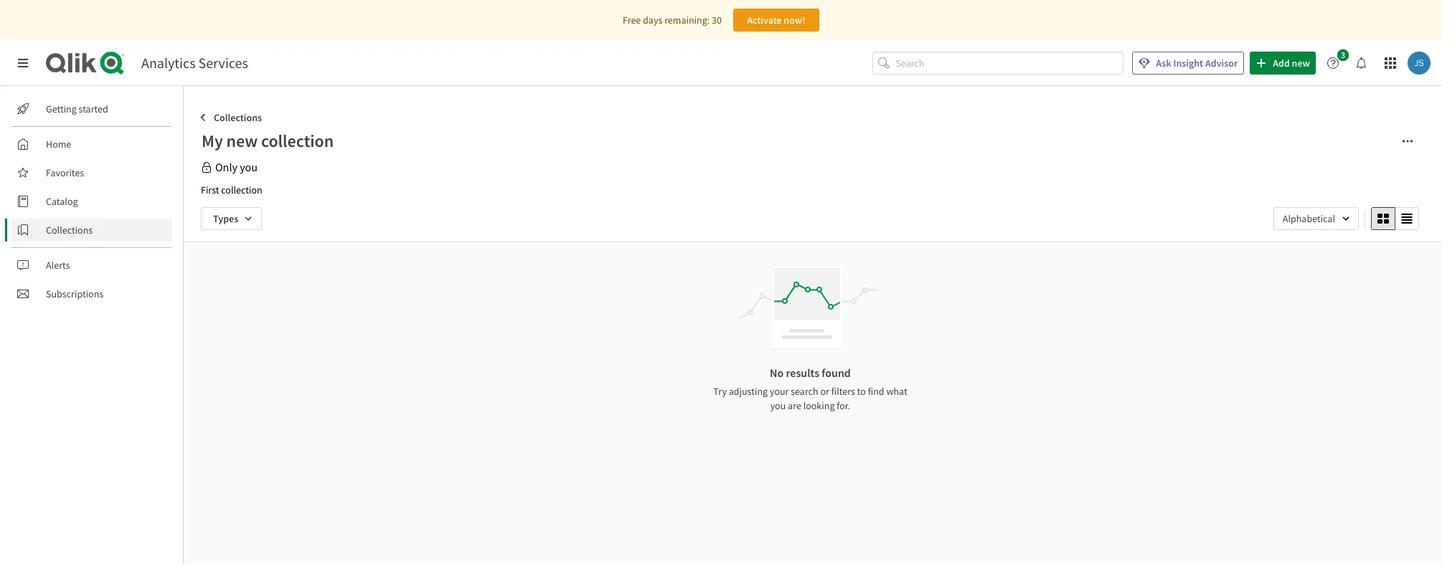Task type: describe. For each thing, give the bounding box(es) containing it.
alerts link
[[11, 254, 172, 277]]

navigation pane element
[[0, 92, 183, 311]]

activate now! link
[[733, 9, 819, 32]]

3 button
[[1322, 50, 1353, 75]]

ask insight advisor button
[[1132, 52, 1244, 75]]

Alphabetical field
[[1273, 207, 1359, 230]]

catalog
[[46, 195, 78, 208]]

0 vertical spatial collection
[[261, 130, 334, 152]]

jacob simon image
[[1408, 52, 1431, 75]]

types
[[213, 212, 238, 225]]

filters region
[[198, 204, 1422, 233]]

ask insight advisor
[[1156, 57, 1238, 70]]

or
[[820, 385, 829, 398]]

analytics services element
[[141, 54, 248, 72]]

days
[[643, 14, 662, 27]]

first collection
[[201, 184, 262, 197]]

Search text field
[[896, 51, 1124, 75]]

0 vertical spatial collections link
[[195, 106, 268, 129]]

more actions image
[[1402, 135, 1413, 147]]

no
[[770, 366, 784, 380]]

analytics services
[[141, 54, 248, 72]]

add
[[1273, 57, 1290, 70]]

alphabetical
[[1283, 212, 1335, 225]]

activate now!
[[747, 14, 806, 27]]

analytics
[[141, 54, 196, 72]]

close sidebar menu image
[[17, 57, 29, 69]]

filters
[[831, 385, 855, 398]]

for.
[[837, 400, 850, 413]]

only you
[[215, 160, 258, 174]]

your
[[770, 385, 789, 398]]

getting started link
[[11, 98, 172, 121]]

getting
[[46, 103, 77, 116]]

1 vertical spatial collections link
[[11, 219, 172, 242]]

getting started
[[46, 103, 108, 116]]

1 vertical spatial collection
[[221, 184, 262, 197]]

free days remaining: 30
[[623, 14, 722, 27]]

home
[[46, 138, 71, 151]]

now!
[[784, 14, 806, 27]]

try
[[713, 385, 727, 398]]

you inside no results found try adjusting your search or filters to find what you are looking for.
[[770, 400, 786, 413]]

add new button
[[1250, 52, 1316, 75]]

what
[[886, 385, 907, 398]]

found
[[822, 366, 851, 380]]



Task type: locate. For each thing, give the bounding box(es) containing it.
you down your
[[770, 400, 786, 413]]

started
[[79, 103, 108, 116]]

types button
[[201, 207, 262, 230]]

home link
[[11, 133, 172, 156]]

new up only you
[[226, 130, 258, 152]]

0 horizontal spatial you
[[240, 160, 258, 174]]

no results found try adjusting your search or filters to find what you are looking for.
[[713, 366, 907, 413]]

results
[[786, 366, 819, 380]]

ask
[[1156, 57, 1171, 70]]

you
[[240, 160, 258, 174], [770, 400, 786, 413]]

searchbar element
[[873, 51, 1124, 75]]

collections inside navigation pane element
[[46, 224, 93, 237]]

30
[[712, 14, 722, 27]]

new right add
[[1292, 57, 1310, 70]]

subscriptions link
[[11, 283, 172, 306]]

new
[[1292, 57, 1310, 70], [226, 130, 258, 152]]

0 vertical spatial new
[[1292, 57, 1310, 70]]

0 horizontal spatial collections link
[[11, 219, 172, 242]]

subscriptions
[[46, 288, 103, 301]]

activate
[[747, 14, 782, 27]]

collections link
[[195, 106, 268, 129], [11, 219, 172, 242]]

find
[[868, 385, 884, 398]]

first
[[201, 184, 219, 197]]

you right 'only'
[[240, 160, 258, 174]]

remaining:
[[664, 14, 710, 27]]

1 vertical spatial you
[[770, 400, 786, 413]]

favorites
[[46, 166, 84, 179]]

collection
[[261, 130, 334, 152], [221, 184, 262, 197]]

collections link up my
[[195, 106, 268, 129]]

services
[[198, 54, 248, 72]]

looking
[[803, 400, 835, 413]]

1 vertical spatial collections
[[46, 224, 93, 237]]

are
[[788, 400, 801, 413]]

0 horizontal spatial collections
[[46, 224, 93, 237]]

free
[[623, 14, 641, 27]]

to
[[857, 385, 866, 398]]

my new collection
[[202, 130, 334, 152]]

my new collection button
[[201, 129, 1390, 153], [201, 129, 1390, 153]]

favorites link
[[11, 161, 172, 184]]

new for my
[[226, 130, 258, 152]]

alerts
[[46, 259, 70, 272]]

0 vertical spatial you
[[240, 160, 258, 174]]

1 vertical spatial new
[[226, 130, 258, 152]]

0 horizontal spatial new
[[226, 130, 258, 152]]

only
[[215, 160, 237, 174]]

search
[[791, 385, 818, 398]]

catalog link
[[11, 190, 172, 213]]

advisor
[[1205, 57, 1238, 70]]

new inside dropdown button
[[1292, 57, 1310, 70]]

insight
[[1173, 57, 1203, 70]]

0 vertical spatial collections
[[214, 111, 262, 124]]

collections link down catalog link
[[11, 219, 172, 242]]

1 horizontal spatial collections link
[[195, 106, 268, 129]]

1 horizontal spatial you
[[770, 400, 786, 413]]

collections down catalog
[[46, 224, 93, 237]]

3
[[1341, 50, 1345, 60]]

1 horizontal spatial collections
[[214, 111, 262, 124]]

1 horizontal spatial new
[[1292, 57, 1310, 70]]

new for add
[[1292, 57, 1310, 70]]

adjusting
[[729, 385, 768, 398]]

switch view group
[[1371, 207, 1419, 230]]

add new
[[1273, 57, 1310, 70]]

my
[[202, 130, 223, 152]]

collections
[[214, 111, 262, 124], [46, 224, 93, 237]]

collections up my
[[214, 111, 262, 124]]



Task type: vqa. For each thing, say whether or not it's contained in the screenshot.
home
yes



